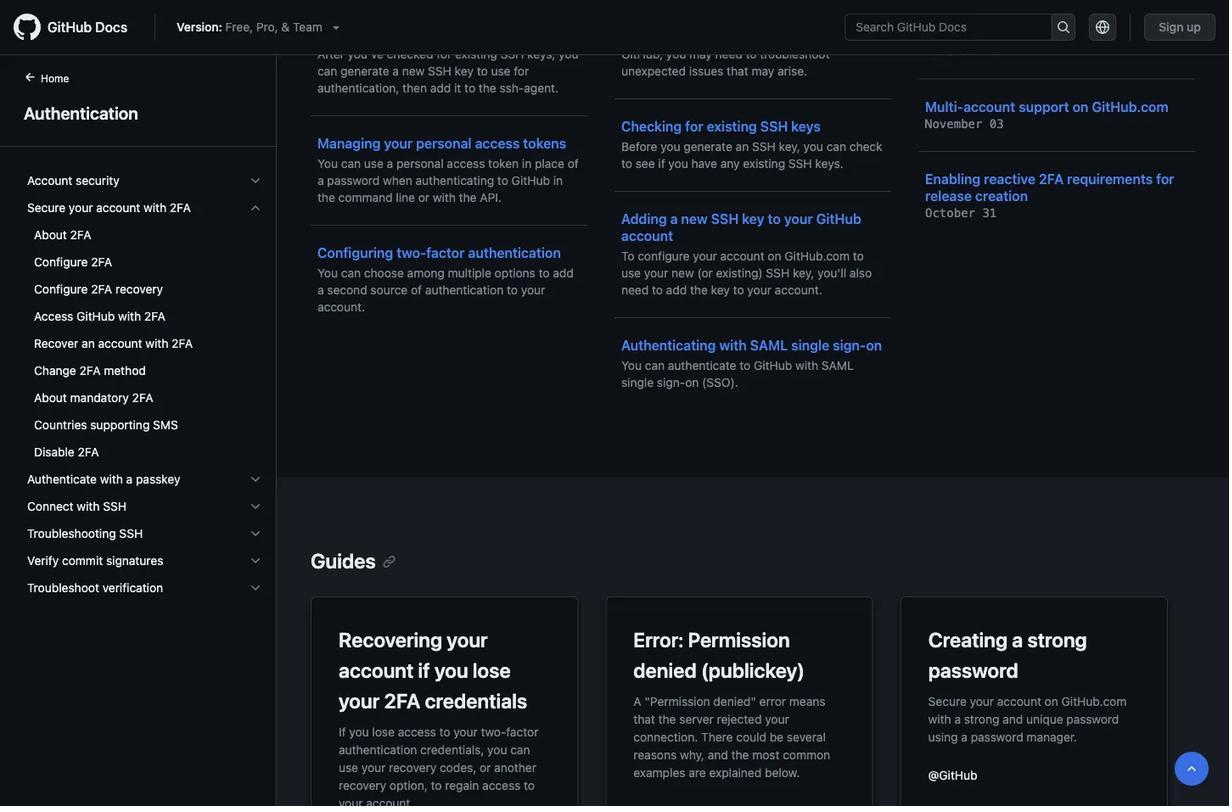 Task type: vqa. For each thing, say whether or not it's contained in the screenshot.


Task type: locate. For each thing, give the bounding box(es) containing it.
account up method
[[98, 337, 142, 351]]

of down among at the top of the page
[[411, 283, 422, 297]]

0 horizontal spatial need
[[622, 283, 649, 297]]

you right if
[[349, 725, 369, 739]]

1 vertical spatial authenticate
[[668, 359, 737, 373]]

1 horizontal spatial two-
[[481, 725, 506, 739]]

0 horizontal spatial single
[[622, 376, 654, 390]]

authentication inside the if you lose access to your two-factor authentication credentials, you can use your recovery codes, or another recovery option, to regain access to your account.
[[339, 743, 417, 757]]

2fa down access github with 2fa link
[[172, 337, 193, 351]]

need down to
[[622, 283, 649, 297]]

you up credentials
[[435, 659, 468, 683]]

1 configure from the top
[[34, 255, 88, 269]]

0 horizontal spatial recovery
[[115, 282, 163, 296]]

you right keys,
[[559, 47, 579, 61]]

1 horizontal spatial using
[[929, 730, 958, 744]]

2 vertical spatial recovery
[[339, 779, 386, 793]]

0 horizontal spatial factor
[[426, 245, 465, 261]]

0 vertical spatial or
[[418, 191, 430, 205]]

adding a new ssh key to your github account to configure your account on github.com to use your new (or existing) ssh key, you'll also need to add the key to your account.
[[622, 211, 872, 297]]

1 horizontal spatial may
[[752, 64, 775, 78]]

managing your personal access tokens you can use a personal access token in place of a password when authenticating to github in the command line or with the api.
[[318, 135, 579, 205]]

1 vertical spatial lose
[[372, 725, 395, 739]]

two- inside the if you lose access to your two-factor authentication credentials, you can use your recovery codes, or another recovery option, to regain access to your account.
[[481, 725, 506, 739]]

strong inside secure your account on github.com with a strong and unique password using a password manager.
[[965, 712, 1000, 726]]

secure for secure your account with 2fa
[[27, 201, 66, 215]]

may
[[690, 47, 712, 61], [752, 64, 775, 78]]

0 horizontal spatial add
[[430, 81, 451, 95]]

2 about from the top
[[34, 391, 67, 405]]

2fa right reactive
[[1039, 171, 1064, 187]]

secure inside dropdown button
[[27, 201, 66, 215]]

sign-
[[833, 338, 866, 354], [657, 376, 686, 390]]

(sso).
[[702, 376, 739, 390]]

troubleshoot verification
[[27, 581, 163, 595]]

access up the authenticating
[[447, 157, 485, 171]]

for up "have"
[[686, 118, 704, 135]]

after
[[318, 47, 345, 61]]

your inside a "permission denied" error means that the server rejected your connection. there could be several reasons why, and the most common examples are explained below.
[[765, 712, 790, 726]]

1 sc 9kayk9 0 image from the top
[[249, 174, 262, 188]]

secure your account with 2fa element for secure your account with 2fa
[[14, 222, 276, 466]]

another
[[494, 761, 537, 775]]

2fa up about mandatory 2fa in the left of the page
[[79, 364, 101, 378]]

0 vertical spatial in
[[522, 157, 532, 171]]

[public
[[926, 9, 971, 25]]

a inside authenticate with a passkey dropdown button
[[126, 473, 133, 487]]

signatures
[[106, 554, 163, 568]]

that right issues
[[727, 64, 749, 78]]

factor up among at the top of the page
[[426, 245, 465, 261]]

sc 9kayk9 0 image
[[249, 527, 262, 541], [249, 555, 262, 568]]

0 horizontal spatial in
[[522, 157, 532, 171]]

ssh- up tokens
[[500, 81, 524, 95]]

access up token
[[475, 135, 520, 152]]

None search field
[[845, 14, 1076, 41]]

0 vertical spatial secure
[[27, 201, 66, 215]]

0 vertical spatial configure
[[34, 255, 88, 269]]

also
[[850, 266, 872, 280]]

0 vertical spatial key,
[[779, 140, 801, 154]]

authentication down the multiple
[[425, 283, 504, 297]]

account. down second
[[318, 300, 365, 314]]

0 horizontal spatial strong
[[965, 712, 1000, 726]]

strong up unique
[[1028, 628, 1088, 652]]

line
[[396, 191, 415, 205]]

november down enterprise
[[926, 44, 983, 58]]

0 vertical spatial personal
[[416, 135, 472, 152]]

1 vertical spatial of
[[411, 283, 422, 297]]

denied"
[[714, 695, 757, 709]]

0 horizontal spatial account.
[[318, 300, 365, 314]]

may left arise. on the top right
[[752, 64, 775, 78]]

codes,
[[440, 761, 477, 775]]

account up 03
[[964, 99, 1016, 115]]

change
[[34, 364, 76, 378]]

1 horizontal spatial generate
[[684, 140, 733, 154]]

and left unique
[[1003, 712, 1023, 726]]

add inside the generating a new ssh key and adding it to the ssh-agent after you've checked for existing ssh keys, you can generate a new ssh key to use for authentication, then add it to the ssh-agent.
[[430, 81, 451, 95]]

github.com inside secure your account on github.com with a strong and unique password using a password manager.
[[1062, 695, 1127, 709]]

secure inside secure your account on github.com with a strong and unique password using a password manager.
[[929, 695, 967, 709]]

1 vertical spatial generate
[[684, 140, 733, 154]]

access
[[475, 135, 520, 152], [447, 157, 485, 171], [398, 725, 436, 739], [483, 779, 521, 793]]

password up manager.
[[1067, 712, 1120, 726]]

it right then
[[454, 81, 461, 95]]

that inside when using ssh to connect and authenticate to github, you may need to troubleshoot unexpected issues that may arise.
[[727, 64, 749, 78]]

select language: current language is english image
[[1097, 20, 1110, 34]]

in down place
[[553, 174, 563, 188]]

new up then
[[402, 64, 425, 78]]

secure your account with 2fa element containing secure your account with 2fa
[[14, 194, 276, 466]]

sc 9kayk9 0 image inside "account security" dropdown button
[[249, 174, 262, 188]]

you down checking
[[661, 140, 681, 154]]

1 secure your account with 2fa element from the top
[[14, 194, 276, 466]]

sc 9kayk9 0 image for connect with ssh
[[249, 500, 262, 514]]

0 horizontal spatial an
[[82, 337, 95, 351]]

sc 9kayk9 0 image inside connect with ssh dropdown button
[[249, 500, 262, 514]]

2 vertical spatial add
[[666, 283, 687, 297]]

1 vertical spatial if
[[418, 659, 430, 683]]

account inside dropdown button
[[96, 201, 140, 215]]

1 vertical spatial personal
[[397, 157, 444, 171]]

secure for secure your account on github.com with a strong and unique password using a password manager.
[[929, 695, 967, 709]]

existing up any
[[707, 118, 757, 135]]

2fa inside dropdown button
[[170, 201, 191, 215]]

about mandatory 2fa
[[34, 391, 153, 405]]

1 vertical spatial sc 9kayk9 0 image
[[249, 555, 262, 568]]

recover
[[34, 337, 78, 351]]

2 sc 9kayk9 0 image from the top
[[249, 555, 262, 568]]

you inside the managing your personal access tokens you can use a personal access token in place of a password when authenticating to github in the command line or with the api.
[[318, 157, 338, 171]]

authenticate
[[802, 30, 870, 44], [668, 359, 737, 373]]

you inside when using ssh to connect and authenticate to github, you may need to troubleshoot unexpected issues that may arise.
[[667, 47, 686, 61]]

keys
[[792, 118, 821, 135]]

1 vertical spatial saml
[[822, 359, 854, 373]]

authentication element
[[0, 69, 277, 805]]

0 vertical spatial two-
[[397, 245, 426, 261]]

0 vertical spatial authenticate
[[802, 30, 870, 44]]

the inside adding a new ssh key to your github account to configure your account on github.com to use your new (or existing) ssh key, you'll also need to add the key to your account.
[[690, 283, 708, 297]]

1 horizontal spatial in
[[553, 174, 563, 188]]

error: permission denied (publickey)
[[634, 628, 805, 683]]

github inside the managing your personal access tokens you can use a personal access token in place of a password when authenticating to github in the command line or with the api.
[[512, 174, 550, 188]]

github.com inside multi-account support on github.com november 03
[[1092, 99, 1169, 115]]

[public beta] guest collaborators for enterprise managed users november 08
[[926, 9, 1160, 58]]

about down change
[[34, 391, 67, 405]]

factor up another
[[506, 725, 539, 739]]

can up second
[[341, 266, 361, 280]]

2 vertical spatial authentication
[[339, 743, 417, 757]]

configure 2fa recovery
[[34, 282, 163, 296]]

5 sc 9kayk9 0 image from the top
[[249, 582, 262, 595]]

an inside "link"
[[82, 337, 95, 351]]

triangle down image
[[329, 20, 343, 34]]

0 vertical spatial an
[[736, 140, 749, 154]]

with
[[433, 191, 456, 205], [144, 201, 166, 215], [118, 310, 141, 324], [146, 337, 168, 351], [720, 338, 747, 354], [796, 359, 819, 373], [100, 473, 123, 487], [77, 500, 100, 514], [929, 712, 952, 726]]

0 vertical spatial github.com
[[1092, 99, 1169, 115]]

add down configure
[[666, 283, 687, 297]]

two- inside the configuring two-factor authentication you can choose among multiple options to add a second source of authentication to your account.
[[397, 245, 426, 261]]

08
[[990, 44, 1004, 58]]

for right checked
[[437, 47, 452, 61]]

credentials,
[[420, 743, 484, 757]]

a inside the configuring two-factor authentication you can choose among multiple options to add a second source of authentication to your account.
[[318, 283, 324, 297]]

that down the 'a'
[[634, 712, 655, 726]]

two- down credentials
[[481, 725, 506, 739]]

0 vertical spatial november
[[926, 44, 983, 58]]

account
[[964, 99, 1016, 115], [96, 201, 140, 215], [622, 228, 674, 244], [721, 249, 765, 263], [98, 337, 142, 351], [339, 659, 414, 683], [998, 695, 1042, 709]]

0 vertical spatial if
[[658, 157, 665, 171]]

0 vertical spatial add
[[430, 81, 451, 95]]

secure your account with 2fa element containing about 2fa
[[14, 222, 276, 466]]

configure up access
[[34, 282, 88, 296]]

the left 'agent.'
[[479, 81, 497, 95]]

1 vertical spatial authentication
[[425, 283, 504, 297]]

your inside the managing your personal access tokens you can use a personal access token in place of a password when authenticating to github in the command line or with the api.
[[384, 135, 413, 152]]

search image
[[1057, 20, 1071, 34]]

connect with ssh button
[[20, 493, 269, 521]]

an
[[736, 140, 749, 154], [82, 337, 95, 351]]

1 horizontal spatial saml
[[822, 359, 854, 373]]

0 horizontal spatial lose
[[372, 725, 395, 739]]

sign- down the also
[[833, 338, 866, 354]]

generate down you've
[[341, 64, 389, 78]]

sc 9kayk9 0 image inside troubleshoot verification "dropdown button"
[[249, 582, 262, 595]]

tokens
[[523, 135, 567, 152]]

3 sc 9kayk9 0 image from the top
[[249, 473, 262, 487]]

disable 2fa
[[34, 445, 99, 459]]

scroll to top image
[[1185, 763, 1199, 776]]

creating
[[929, 628, 1008, 652]]

1 vertical spatial secure
[[929, 695, 967, 709]]

you
[[559, 47, 579, 61], [667, 47, 686, 61], [661, 140, 681, 154], [804, 140, 824, 154], [669, 157, 688, 171], [435, 659, 468, 683], [349, 725, 369, 739], [488, 743, 507, 757]]

authenticate up troubleshoot at the top
[[802, 30, 870, 44]]

1 about from the top
[[34, 228, 67, 242]]

using up @github
[[929, 730, 958, 744]]

1 vertical spatial using
[[929, 730, 958, 744]]

with inside dropdown button
[[144, 201, 166, 215]]

use inside the managing your personal access tokens you can use a personal access token in place of a password when authenticating to github in the command line or with the api.
[[364, 157, 384, 171]]

may up issues
[[690, 47, 712, 61]]

1 horizontal spatial add
[[553, 266, 574, 280]]

1 sc 9kayk9 0 image from the top
[[249, 527, 262, 541]]

october 31 element
[[926, 206, 997, 220]]

connect
[[27, 500, 74, 514]]

1 vertical spatial add
[[553, 266, 574, 280]]

sign up link
[[1145, 14, 1216, 41]]

new left (or
[[672, 266, 694, 280]]

1 horizontal spatial of
[[568, 157, 579, 171]]

github.com inside adding a new ssh key to your github account to configure your account on github.com to use your new (or existing) ssh key, you'll also need to add the key to your account.
[[785, 249, 850, 263]]

for right requirements
[[1157, 171, 1175, 187]]

can down 'after'
[[318, 64, 337, 78]]

if you lose access to your two-factor authentication credentials, you can use your recovery codes, or another recovery option, to regain access to your account.
[[339, 725, 539, 807]]

regain
[[445, 779, 479, 793]]

1 horizontal spatial strong
[[1028, 628, 1088, 652]]

second
[[327, 283, 367, 297]]

password down creating
[[929, 659, 1019, 683]]

1 vertical spatial you
[[318, 266, 338, 280]]

on inside secure your account on github.com with a strong and unique password using a password manager.
[[1045, 695, 1059, 709]]

recovery inside 'secure your account with 2fa' element
[[115, 282, 163, 296]]

0 vertical spatial need
[[716, 47, 743, 61]]

account. down you'll
[[775, 283, 823, 297]]

team
[[293, 20, 323, 34]]

single down authenticating
[[622, 376, 654, 390]]

2 horizontal spatial add
[[666, 283, 687, 297]]

when
[[622, 30, 653, 44]]

with inside secure your account on github.com with a strong and unique password using a password manager.
[[929, 712, 952, 726]]

0 horizontal spatial two-
[[397, 245, 426, 261]]

enabling reactive 2fa requirements for release creation october 31
[[926, 171, 1175, 220]]

key, down keys
[[779, 140, 801, 154]]

github.com up unique
[[1062, 695, 1127, 709]]

1 vertical spatial github.com
[[785, 249, 850, 263]]

enterprise
[[926, 26, 992, 42]]

adding
[[517, 9, 561, 25]]

@github
[[929, 769, 978, 783]]

1 vertical spatial or
[[480, 761, 491, 775]]

account down security
[[96, 201, 140, 215]]

recovery down configure 2fa link
[[115, 282, 163, 296]]

on
[[1073, 99, 1089, 115], [768, 249, 782, 263], [866, 338, 882, 354], [686, 376, 699, 390], [1045, 695, 1059, 709]]

ssh
[[433, 9, 461, 25], [689, 30, 713, 44], [501, 47, 524, 61], [428, 64, 452, 78], [761, 118, 788, 135], [752, 140, 776, 154], [789, 157, 812, 171], [711, 211, 739, 227], [766, 266, 790, 280], [103, 500, 127, 514], [119, 527, 143, 541]]

1 november from the top
[[926, 44, 983, 58]]

0 horizontal spatial ssh-
[[358, 26, 387, 42]]

sc 9kayk9 0 image inside secure your account with 2fa dropdown button
[[249, 201, 262, 215]]

supporting
[[90, 418, 150, 432]]

1 vertical spatial strong
[[965, 712, 1000, 726]]

recovery up option,
[[389, 761, 437, 775]]

sc 9kayk9 0 image inside 'verify commit signatures' dropdown button
[[249, 555, 262, 568]]

the up explained
[[732, 748, 749, 762]]

configure for configure 2fa recovery
[[34, 282, 88, 296]]

authentication up options
[[468, 245, 561, 261]]

you down authenticating
[[622, 359, 642, 373]]

and left adding at the top
[[490, 9, 514, 25]]

1 horizontal spatial authenticate
[[802, 30, 870, 44]]

configure for configure 2fa
[[34, 255, 88, 269]]

using
[[657, 30, 686, 44], [929, 730, 958, 744]]

1 vertical spatial existing
[[707, 118, 757, 135]]

account. down option,
[[366, 797, 414, 807]]

0 vertical spatial of
[[568, 157, 579, 171]]

can up the keys.
[[827, 140, 847, 154]]

1 vertical spatial november
[[926, 117, 983, 131]]

about up configure 2fa
[[34, 228, 67, 242]]

that
[[727, 64, 749, 78], [634, 712, 655, 726]]

1 horizontal spatial an
[[736, 140, 749, 154]]

0 vertical spatial about
[[34, 228, 67, 242]]

in left place
[[522, 157, 532, 171]]

if right see in the top right of the page
[[658, 157, 665, 171]]

a inside creating a strong password
[[1012, 628, 1024, 652]]

using inside secure your account on github.com with a strong and unique password using a password manager.
[[929, 730, 958, 744]]

sc 9kayk9 0 image inside authenticate with a passkey dropdown button
[[249, 473, 262, 487]]

you up second
[[318, 266, 338, 280]]

2fa down "account security" dropdown button
[[170, 201, 191, 215]]

any
[[721, 157, 740, 171]]

0 vertical spatial using
[[657, 30, 686, 44]]

1 vertical spatial in
[[553, 174, 563, 188]]

1 vertical spatial recovery
[[389, 761, 437, 775]]

2 secure your account with 2fa element from the top
[[14, 222, 276, 466]]

recovery left option,
[[339, 779, 386, 793]]

2 vertical spatial you
[[622, 359, 642, 373]]

4 sc 9kayk9 0 image from the top
[[249, 500, 262, 514]]

1 horizontal spatial need
[[716, 47, 743, 61]]

2fa inside recovering your account if you lose your 2fa credentials
[[384, 690, 421, 713]]

single down you'll
[[792, 338, 830, 354]]

1 vertical spatial that
[[634, 712, 655, 726]]

1 vertical spatial about
[[34, 391, 67, 405]]

checked
[[387, 47, 433, 61]]

of
[[568, 157, 579, 171], [411, 283, 422, 297]]

2 configure from the top
[[34, 282, 88, 296]]

api.
[[480, 191, 502, 205]]

authenticate
[[27, 473, 97, 487]]

password up command
[[327, 174, 380, 188]]

to inside checking for existing ssh keys before you generate an ssh key, you can check to see if you have any existing ssh keys.
[[622, 157, 633, 171]]

or right codes,
[[480, 761, 491, 775]]

creating a strong password
[[929, 628, 1088, 683]]

password inside the managing your personal access tokens you can use a personal access token in place of a password when authenticating to github in the command line or with the api.
[[327, 174, 380, 188]]

home
[[41, 72, 69, 84]]

an up change 2fa method
[[82, 337, 95, 351]]

server
[[680, 712, 714, 726]]

for inside enabling reactive 2fa requirements for release creation october 31
[[1157, 171, 1175, 187]]

strong inside creating a strong password
[[1028, 628, 1088, 652]]

why,
[[680, 748, 705, 762]]

agent.
[[524, 81, 559, 95]]

secure
[[27, 201, 66, 215], [929, 695, 967, 709]]

0 vertical spatial generate
[[341, 64, 389, 78]]

1 horizontal spatial account.
[[366, 797, 414, 807]]

users
[[1058, 26, 1094, 42]]

you inside recovering your account if you lose your 2fa credentials
[[435, 659, 468, 683]]

account. inside the configuring two-factor authentication you can choose among multiple options to add a second source of authentication to your account.
[[318, 300, 365, 314]]

to
[[318, 26, 331, 42], [716, 30, 727, 44], [874, 30, 885, 44], [746, 47, 757, 61], [477, 64, 488, 78], [465, 81, 476, 95], [622, 157, 633, 171], [498, 174, 509, 188], [768, 211, 781, 227], [853, 249, 864, 263], [539, 266, 550, 280], [507, 283, 518, 297], [652, 283, 663, 297], [733, 283, 744, 297], [740, 359, 751, 373], [439, 725, 450, 739], [431, 779, 442, 793], [524, 779, 535, 793]]

2 sc 9kayk9 0 image from the top
[[249, 201, 262, 215]]

1 horizontal spatial ssh-
[[500, 81, 524, 95]]

1 vertical spatial need
[[622, 283, 649, 297]]

0 vertical spatial authentication
[[468, 245, 561, 261]]

use inside the if you lose access to your two-factor authentication credentials, you can use your recovery codes, or another recovery option, to regain access to your account.
[[339, 761, 358, 775]]

in
[[522, 157, 532, 171], [553, 174, 563, 188]]

ssh- up you've
[[358, 26, 387, 42]]

github.com for support
[[1092, 99, 1169, 115]]

secure down creating
[[929, 695, 967, 709]]

can down managing
[[341, 157, 361, 171]]

0 vertical spatial sc 9kayk9 0 image
[[249, 527, 262, 541]]

authenticate inside authenticating with saml single sign-on you can authenticate to github with saml single sign-on (sso).
[[668, 359, 737, 373]]

saml
[[750, 338, 788, 354], [822, 359, 854, 373]]

1 vertical spatial may
[[752, 64, 775, 78]]

you down keys
[[804, 140, 824, 154]]

add right options
[[553, 266, 574, 280]]

common
[[783, 748, 831, 762]]

configure
[[34, 255, 88, 269], [34, 282, 88, 296]]

0 vertical spatial may
[[690, 47, 712, 61]]

0 horizontal spatial sign-
[[657, 376, 686, 390]]

0 vertical spatial sign-
[[833, 338, 866, 354]]

account. inside adding a new ssh key to your github account to configure your account on github.com to use your new (or existing) ssh key, you'll also need to add the key to your account.
[[775, 283, 823, 297]]

1 vertical spatial factor
[[506, 725, 539, 739]]

1 horizontal spatial sign-
[[833, 338, 866, 354]]

2fa up access github with 2fa
[[91, 282, 112, 296]]

you up unexpected
[[667, 47, 686, 61]]

0 horizontal spatial authenticate
[[668, 359, 737, 373]]

ssh inside dropdown button
[[103, 500, 127, 514]]

sc 9kayk9 0 image
[[249, 174, 262, 188], [249, 201, 262, 215], [249, 473, 262, 487], [249, 500, 262, 514], [249, 582, 262, 595]]

0 vertical spatial saml
[[750, 338, 788, 354]]

1 vertical spatial configure
[[34, 282, 88, 296]]

1 horizontal spatial that
[[727, 64, 749, 78]]

november inside the [public beta] guest collaborators for enterprise managed users november 08
[[926, 44, 983, 58]]

secure your account with 2fa element
[[14, 194, 276, 466], [14, 222, 276, 466]]

existing left keys,
[[455, 47, 497, 61]]

recover an account with 2fa
[[34, 337, 193, 351]]

factor inside the configuring two-factor authentication you can choose among multiple options to add a second source of authentication to your account.
[[426, 245, 465, 261]]

authenticate up (sso).
[[668, 359, 737, 373]]

0 vertical spatial lose
[[473, 659, 511, 683]]

you'll
[[818, 266, 847, 280]]

verify commit signatures
[[27, 554, 163, 568]]

account security button
[[20, 167, 269, 194]]

github inside authentication element
[[77, 310, 115, 324]]

1 horizontal spatial or
[[480, 761, 491, 775]]

your inside the configuring two-factor authentication you can choose among multiple options to add a second source of authentication to your account.
[[521, 283, 545, 297]]

1 horizontal spatial lose
[[473, 659, 511, 683]]

on inside multi-account support on github.com november 03
[[1073, 99, 1089, 115]]

0 vertical spatial recovery
[[115, 282, 163, 296]]

of inside the configuring two-factor authentication you can choose among multiple options to add a second source of authentication to your account.
[[411, 283, 422, 297]]

with inside the managing your personal access tokens you can use a personal access token in place of a password when authenticating to github in the command line or with the api.
[[433, 191, 456, 205]]

you inside the generating a new ssh key and adding it to the ssh-agent after you've checked for existing ssh keys, you can generate a new ssh key to use for authentication, then add it to the ssh-agent.
[[559, 47, 579, 61]]

can down authenticating
[[645, 359, 665, 373]]

authentication down if
[[339, 743, 417, 757]]

can up another
[[511, 743, 530, 757]]

factor
[[426, 245, 465, 261], [506, 725, 539, 739]]

generate inside checking for existing ssh keys before you generate an ssh key, you can check to see if you have any existing ssh keys.
[[684, 140, 733, 154]]

secure your account with 2fa element for account security
[[14, 194, 276, 466]]

lose right if
[[372, 725, 395, 739]]

arise.
[[778, 64, 808, 78]]

2 vertical spatial account.
[[366, 797, 414, 807]]

account down recovering on the bottom
[[339, 659, 414, 683]]

0 vertical spatial account.
[[775, 283, 823, 297]]

authenticate inside when using ssh to connect and authenticate to github, you may need to troubleshoot unexpected issues that may arise.
[[802, 30, 870, 44]]

Search GitHub Docs search field
[[846, 14, 1052, 40]]

0 vertical spatial you
[[318, 157, 338, 171]]

2 horizontal spatial account.
[[775, 283, 823, 297]]

means
[[790, 695, 826, 709]]

or right 'line'
[[418, 191, 430, 205]]

1 horizontal spatial if
[[658, 157, 665, 171]]

it
[[565, 9, 573, 25], [454, 81, 461, 95]]

need
[[716, 47, 743, 61], [622, 283, 649, 297]]

troubleshooting ssh
[[27, 527, 143, 541]]

0 horizontal spatial using
[[657, 30, 686, 44]]

tooltip
[[1175, 752, 1209, 786]]

2 november from the top
[[926, 117, 983, 131]]

november down multi-
[[926, 117, 983, 131]]

add right then
[[430, 81, 451, 95]]

sc 9kayk9 0 image inside troubleshooting ssh dropdown button
[[249, 527, 262, 541]]

unique
[[1027, 712, 1064, 726]]

when using ssh to connect and authenticate to github, you may need to troubleshoot unexpected issues that may arise.
[[622, 30, 885, 78]]

secure down account
[[27, 201, 66, 215]]

for up 'agent.'
[[514, 64, 529, 78]]

2 vertical spatial github.com
[[1062, 695, 1127, 709]]

1 horizontal spatial secure
[[929, 695, 967, 709]]

0 horizontal spatial that
[[634, 712, 655, 726]]

and inside the generating a new ssh key and adding it to the ssh-agent after you've checked for existing ssh keys, you can generate a new ssh key to use for authentication, then add it to the ssh-agent.
[[490, 9, 514, 25]]



Task type: describe. For each thing, give the bounding box(es) containing it.
access
[[34, 310, 73, 324]]

about for about mandatory 2fa
[[34, 391, 67, 405]]

credentials
[[425, 690, 528, 713]]

error:
[[634, 628, 684, 652]]

support
[[1019, 99, 1070, 115]]

account up existing)
[[721, 249, 765, 263]]

about for about 2fa
[[34, 228, 67, 242]]

sign up
[[1159, 20, 1202, 34]]

have
[[692, 157, 718, 171]]

troubleshoot
[[27, 581, 99, 595]]

account inside recovering your account if you lose your 2fa credentials
[[339, 659, 414, 683]]

below.
[[765, 766, 800, 780]]

ssh inside when using ssh to connect and authenticate to github, you may need to troubleshoot unexpected issues that may arise.
[[689, 30, 713, 44]]

configure
[[638, 249, 690, 263]]

free,
[[226, 20, 253, 34]]

could
[[736, 730, 767, 744]]

factor inside the if you lose access to your two-factor authentication credentials, you can use your recovery codes, or another recovery option, to regain access to your account.
[[506, 725, 539, 739]]

configure 2fa recovery link
[[20, 276, 269, 303]]

method
[[104, 364, 146, 378]]

2fa inside enabling reactive 2fa requirements for release creation october 31
[[1039, 171, 1064, 187]]

requirements
[[1068, 171, 1153, 187]]

2fa down "change 2fa method" link
[[132, 391, 153, 405]]

manager.
[[1027, 730, 1078, 744]]

recovering your account if you lose your 2fa credentials
[[339, 628, 528, 713]]

your inside dropdown button
[[69, 201, 93, 215]]

the left command
[[318, 191, 335, 205]]

lose inside the if you lose access to your two-factor authentication credentials, you can use your recovery codes, or another recovery option, to regain access to your account.
[[372, 725, 395, 739]]

0 horizontal spatial may
[[690, 47, 712, 61]]

sc 9kayk9 0 image for troubleshoot verification
[[249, 582, 262, 595]]

guest
[[1012, 9, 1050, 25]]

2fa up configure 2fa recovery
[[91, 255, 112, 269]]

and inside when using ssh to connect and authenticate to github, you may need to troubleshoot unexpected issues that may arise.
[[778, 30, 799, 44]]

sc 9kayk9 0 image for verify commit signatures
[[249, 555, 262, 568]]

can inside the if you lose access to your two-factor authentication credentials, you can use your recovery codes, or another recovery option, to regain access to your account.
[[511, 743, 530, 757]]

mandatory
[[70, 391, 129, 405]]

creation
[[976, 188, 1028, 204]]

authentication,
[[318, 81, 399, 95]]

multi-account support on github.com november 03
[[926, 99, 1169, 131]]

see
[[636, 157, 655, 171]]

a
[[634, 695, 642, 709]]

2 vertical spatial existing
[[743, 157, 786, 171]]

configure 2fa link
[[20, 249, 269, 276]]

to
[[622, 249, 635, 263]]

change 2fa method link
[[20, 358, 269, 385]]

denied
[[634, 659, 697, 683]]

change 2fa method
[[34, 364, 146, 378]]

managed
[[995, 26, 1055, 42]]

november 08 element
[[926, 44, 1004, 58]]

if inside checking for existing ssh keys before you generate an ssh key, you can check to see if you have any existing ssh keys.
[[658, 157, 665, 171]]

troubleshooting ssh button
[[20, 521, 269, 548]]

token
[[488, 157, 519, 171]]

1 vertical spatial it
[[454, 81, 461, 95]]

version:
[[177, 20, 222, 34]]

version: free, pro, & team
[[177, 20, 323, 34]]

the down the generating
[[334, 26, 355, 42]]

access github with 2fa
[[34, 310, 166, 324]]

new up configure
[[681, 211, 708, 227]]

sc 9kayk9 0 image for authenticate with a passkey
[[249, 473, 262, 487]]

about 2fa link
[[20, 222, 269, 249]]

2fa inside "link"
[[172, 337, 193, 351]]

verify commit signatures button
[[20, 548, 269, 575]]

access github with 2fa link
[[20, 303, 269, 330]]

issues
[[689, 64, 724, 78]]

verify
[[27, 554, 59, 568]]

of inside the managing your personal access tokens you can use a personal access token in place of a password when authenticating to github in the command line or with the api.
[[568, 157, 579, 171]]

2fa up configure 2fa
[[70, 228, 91, 242]]

can inside authenticating with saml single sign-on you can authenticate to github with saml single sign-on (sso).
[[645, 359, 665, 373]]

when
[[383, 174, 412, 188]]

if
[[339, 725, 346, 739]]

account inside multi-account support on github.com november 03
[[964, 99, 1016, 115]]

password left manager.
[[971, 730, 1024, 744]]

password inside creating a strong password
[[929, 659, 1019, 683]]

1 horizontal spatial recovery
[[339, 779, 386, 793]]

github.com for account
[[1062, 695, 1127, 709]]

reasons
[[634, 748, 677, 762]]

key, inside checking for existing ssh keys before you generate an ssh key, you can check to see if you have any existing ssh keys.
[[779, 140, 801, 154]]

countries
[[34, 418, 87, 432]]

account inside "link"
[[98, 337, 142, 351]]

account inside secure your account on github.com with a strong and unique password using a password manager.
[[998, 695, 1042, 709]]

disable 2fa link
[[20, 439, 269, 466]]

you've
[[348, 47, 384, 61]]

1 vertical spatial single
[[622, 376, 654, 390]]

or inside the if you lose access to your two-factor authentication credentials, you can use your recovery codes, or another recovery option, to regain access to your account.
[[480, 761, 491, 775]]

for inside the [public beta] guest collaborators for enterprise managed users november 08
[[1142, 9, 1160, 25]]

for inside checking for existing ssh keys before you generate an ssh key, you can check to see if you have any existing ssh keys.
[[686, 118, 704, 135]]

authenticating
[[416, 174, 494, 188]]

add inside adding a new ssh key to your github account to configure your account on github.com to use your new (or existing) ssh key, you'll also need to add the key to your account.
[[666, 283, 687, 297]]

november 03 element
[[926, 117, 1004, 131]]

be
[[770, 730, 784, 744]]

when using ssh to connect and authenticate to github, you may need to troubleshoot unexpected issues that may arise. link
[[622, 0, 885, 93]]

troubleshooting
[[27, 527, 116, 541]]

guides
[[311, 549, 376, 573]]

2fa up authenticate with a passkey
[[78, 445, 99, 459]]

guides link
[[311, 549, 396, 573]]

can inside the configuring two-factor authentication you can choose among multiple options to add a second source of authentication to your account.
[[341, 266, 361, 280]]

0 vertical spatial single
[[792, 338, 830, 354]]

your inside secure your account on github.com with a strong and unique password using a password manager.
[[970, 695, 994, 709]]

command
[[339, 191, 393, 205]]

0 vertical spatial it
[[565, 9, 573, 25]]

sc 9kayk9 0 image for troubleshooting ssh
[[249, 527, 262, 541]]

disable
[[34, 445, 75, 459]]

(publickey)
[[701, 659, 805, 683]]

2 horizontal spatial recovery
[[389, 761, 437, 775]]

you inside the configuring two-factor authentication you can choose among multiple options to add a second source of authentication to your account.
[[318, 266, 338, 280]]

can inside checking for existing ssh keys before you generate an ssh key, you can check to see if you have any existing ssh keys.
[[827, 140, 847, 154]]

ssh inside dropdown button
[[119, 527, 143, 541]]

can inside the managing your personal access tokens you can use a personal access token in place of a password when authenticating to github in the command line or with the api.
[[341, 157, 361, 171]]

sc 9kayk9 0 image for account security
[[249, 174, 262, 188]]

agent
[[387, 26, 424, 42]]

secure your account with 2fa
[[27, 201, 191, 215]]

authenticate with a passkey
[[27, 473, 180, 487]]

sc 9kayk9 0 image for secure your account with 2fa
[[249, 201, 262, 215]]

the up connection.
[[659, 712, 676, 726]]

most
[[753, 748, 780, 762]]

place
[[535, 157, 565, 171]]

31
[[983, 206, 997, 220]]

to inside authenticating with saml single sign-on you can authenticate to github with saml single sign-on (sso).
[[740, 359, 751, 373]]

up
[[1187, 20, 1202, 34]]

countries supporting sms link
[[20, 412, 269, 439]]

keys.
[[816, 157, 844, 171]]

lose inside recovering your account if you lose your 2fa credentials
[[473, 659, 511, 683]]

you inside authenticating with saml single sign-on you can authenticate to github with saml single sign-on (sso).
[[622, 359, 642, 373]]

access down another
[[483, 779, 521, 793]]

new up agent
[[403, 9, 430, 25]]

use inside adding a new ssh key to your github account to configure your account on github.com to use your new (or existing) ssh key, you'll also need to add the key to your account.
[[622, 266, 641, 280]]

passkey
[[136, 473, 180, 487]]

add inside the configuring two-factor authentication you can choose among multiple options to add a second source of authentication to your account.
[[553, 266, 574, 280]]

need inside adding a new ssh key to your github account to configure your account on github.com to use your new (or existing) ssh key, you'll also need to add the key to your account.
[[622, 283, 649, 297]]

november inside multi-account support on github.com november 03
[[926, 117, 983, 131]]

about mandatory 2fa link
[[20, 385, 269, 412]]

on inside adding a new ssh key to your github account to configure your account on github.com to use your new (or existing) ssh key, you'll also need to add the key to your account.
[[768, 249, 782, 263]]

security
[[76, 174, 120, 188]]

1 vertical spatial ssh-
[[500, 81, 524, 95]]

03
[[990, 117, 1004, 131]]

0 vertical spatial ssh-
[[358, 26, 387, 42]]

and inside a "permission denied" error means that the server rejected your connection. there could be several reasons why, and the most common examples are explained below.
[[708, 748, 728, 762]]

account security
[[27, 174, 120, 188]]

recovering
[[339, 628, 443, 652]]

connection.
[[634, 730, 698, 744]]

key, inside adding a new ssh key to your github account to configure your account on github.com to use your new (or existing) ssh key, you'll also need to add the key to your account.
[[793, 266, 815, 280]]

and inside secure your account on github.com with a strong and unique password using a password manager.
[[1003, 712, 1023, 726]]

use inside the generating a new ssh key and adding it to the ssh-agent after you've checked for existing ssh keys, you can generate a new ssh key to use for authentication, then add it to the ssh-agent.
[[491, 64, 511, 78]]

if inside recovering your account if you lose your 2fa credentials
[[418, 659, 430, 683]]

need inside when using ssh to connect and authenticate to github, you may need to troubleshoot unexpected issues that may arise.
[[716, 47, 743, 61]]

or inside the managing your personal access tokens you can use a personal access token in place of a password when authenticating to github in the command line or with the api.
[[418, 191, 430, 205]]

access up credentials,
[[398, 725, 436, 739]]

to inside the managing your personal access tokens you can use a personal access token in place of a password when authenticating to github in the command line or with the api.
[[498, 174, 509, 188]]

authentication link
[[20, 100, 256, 126]]

a inside adding a new ssh key to your github account to configure your account on github.com to use your new (or existing) ssh key, you'll also need to add the key to your account.
[[671, 211, 678, 227]]

account. inside the if you lose access to your two-factor authentication credentials, you can use your recovery codes, or another recovery option, to regain access to your account.
[[366, 797, 414, 807]]

configuring two-factor authentication you can choose among multiple options to add a second source of authentication to your account.
[[318, 245, 574, 314]]

can inside the generating a new ssh key and adding it to the ssh-agent after you've checked for existing ssh keys, you can generate a new ssh key to use for authentication, then add it to the ssh-agent.
[[318, 64, 337, 78]]

adding
[[622, 211, 667, 227]]

2fa down configure 2fa recovery link
[[144, 310, 166, 324]]

account down adding
[[622, 228, 674, 244]]

countries supporting sms
[[34, 418, 178, 432]]

existing inside the generating a new ssh key and adding it to the ssh-agent after you've checked for existing ssh keys, you can generate a new ssh key to use for authentication, then add it to the ssh-agent.
[[455, 47, 497, 61]]

the down the authenticating
[[459, 191, 477, 205]]

using inside when using ssh to connect and authenticate to github, you may need to troubleshoot unexpected issues that may arise.
[[657, 30, 686, 44]]

an inside checking for existing ssh keys before you generate an ssh key, you can check to see if you have any existing ssh keys.
[[736, 140, 749, 154]]

that inside a "permission denied" error means that the server rejected your connection. there could be several reasons why, and the most common examples are explained below.
[[634, 712, 655, 726]]

1 vertical spatial sign-
[[657, 376, 686, 390]]

generate inside the generating a new ssh key and adding it to the ssh-agent after you've checked for existing ssh keys, you can generate a new ssh key to use for authentication, then add it to the ssh-agent.
[[341, 64, 389, 78]]

option,
[[390, 779, 428, 793]]

troubleshoot
[[760, 47, 830, 61]]

github inside authenticating with saml single sign-on you can authenticate to github with saml single sign-on (sso).
[[754, 359, 793, 373]]

connect
[[730, 30, 775, 44]]

0 horizontal spatial saml
[[750, 338, 788, 354]]

secure your account on github.com with a strong and unique password using a password manager.
[[929, 695, 1127, 744]]

with inside "link"
[[146, 337, 168, 351]]

you up another
[[488, 743, 507, 757]]

you left "have"
[[669, 157, 688, 171]]

configuring
[[318, 245, 393, 261]]

unexpected
[[622, 64, 686, 78]]

github inside adding a new ssh key to your github account to configure your account on github.com to use your new (or existing) ssh key, you'll also need to add the key to your account.
[[817, 211, 862, 227]]



